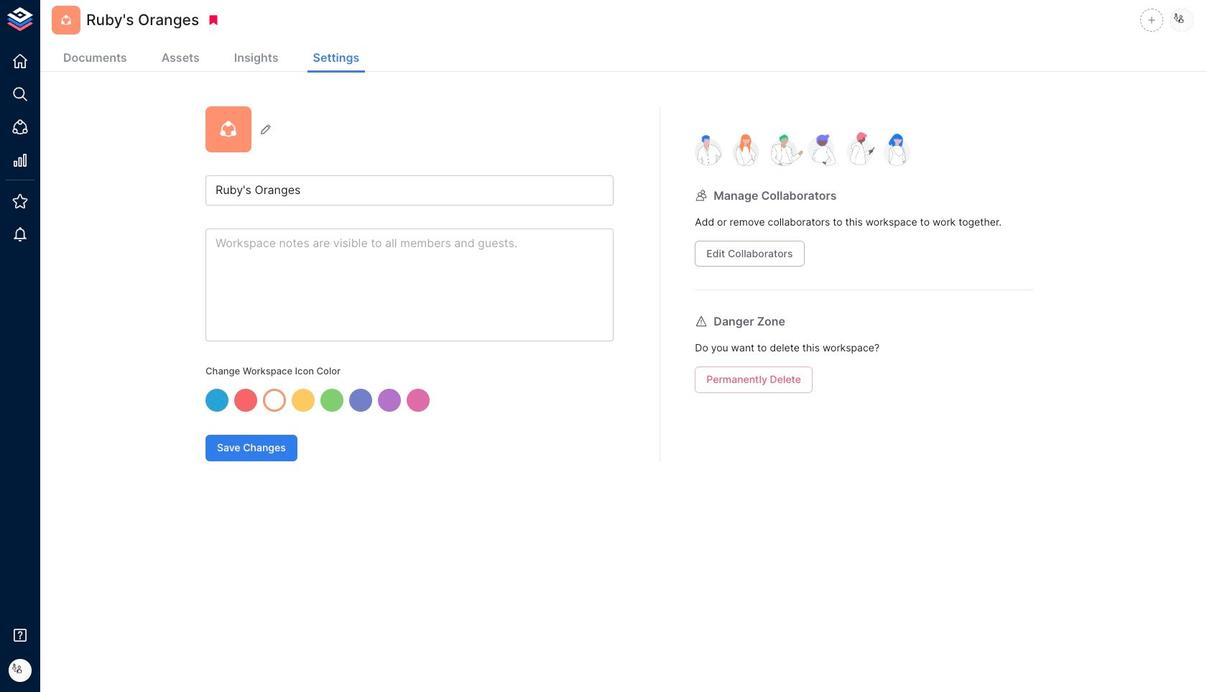 Task type: describe. For each thing, give the bounding box(es) containing it.
remove bookmark image
[[207, 14, 220, 27]]

Workspace Name text field
[[206, 175, 614, 206]]

ruby anderson image
[[1171, 9, 1194, 32]]



Task type: locate. For each thing, give the bounding box(es) containing it.
Workspace notes are visible to all members and guests. text field
[[206, 229, 614, 341]]



Task type: vqa. For each thing, say whether or not it's contained in the screenshot.
the top help image
no



